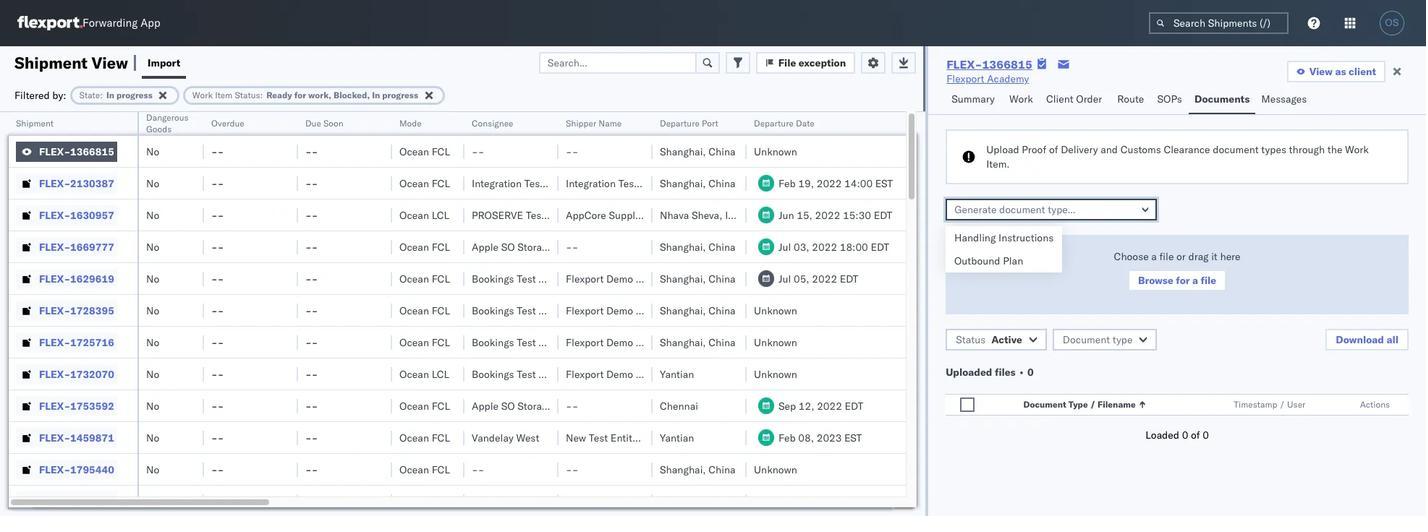 Task type: describe. For each thing, give the bounding box(es) containing it.
view as client button
[[1287, 61, 1386, 82]]

active
[[992, 334, 1022, 347]]

ocean for 1836193
[[399, 495, 429, 508]]

china for flex-1795440
[[709, 463, 736, 477]]

3 resize handle column header from the left
[[281, 112, 298, 517]]

shanghai, china for flex-1728395
[[660, 304, 736, 317]]

status active
[[956, 334, 1022, 347]]

fcl for flex-1669777
[[432, 241, 450, 254]]

unknown for 1732070
[[754, 368, 797, 381]]

05,
[[794, 272, 810, 285]]

no for flex-1629619
[[146, 272, 159, 285]]

ltd.
[[678, 495, 696, 508]]

academy for flexport academy
[[987, 72, 1029, 85]]

shanghai, china for flex-1795440
[[660, 463, 736, 477]]

upload proof of delivery and customs clearance document types through the work item.
[[986, 143, 1369, 171]]

storage for shanghai, china
[[518, 241, 553, 254]]

ocean fcl for flex-2130387
[[399, 177, 450, 190]]

entity
[[611, 432, 638, 445]]

03,
[[794, 241, 810, 254]]

blocked,
[[334, 89, 370, 100]]

ocean fcl for flex-1459871
[[399, 432, 450, 445]]

file exception
[[779, 56, 846, 69]]

yantian for 2
[[660, 432, 694, 445]]

shipment view
[[14, 52, 128, 73]]

ocean for 1728395
[[399, 304, 429, 317]]

shanghai, china for flex-2130387
[[660, 177, 736, 190]]

jul 03, 2022 18:00 edt
[[779, 241, 889, 254]]

of for proof
[[1049, 143, 1058, 156]]

flexport academy link
[[947, 72, 1029, 86]]

by:
[[52, 89, 66, 102]]

exception
[[799, 56, 846, 69]]

ltd
[[643, 209, 658, 222]]

/ inside timestamp / user button
[[1280, 399, 1285, 410]]

flex-1630957 button
[[16, 205, 117, 225]]

ocean lcl for bookings test consignee
[[399, 368, 450, 381]]

2
[[640, 432, 647, 445]]

ocean fcl for flex-1669777
[[399, 241, 450, 254]]

upload
[[986, 143, 1019, 156]]

handling
[[954, 232, 996, 245]]

1753592
[[70, 400, 114, 413]]

1728395
[[70, 304, 114, 317]]

so for shanghai, china
[[501, 241, 515, 254]]

shanghai, china for flex-1725716
[[660, 336, 736, 349]]

2022 for 15,
[[815, 209, 840, 222]]

Search... text field
[[539, 52, 697, 73]]

consignee button
[[465, 115, 544, 130]]

os
[[1385, 17, 1399, 28]]

jul for jul 03, 2022 18:00 edt
[[779, 241, 791, 254]]

no for flex-1732070
[[146, 368, 159, 381]]

download all
[[1336, 334, 1399, 347]]

flexport demo shipper co. for 1728395
[[566, 304, 688, 317]]

ocean for 1630957
[[399, 209, 429, 222]]

here
[[1220, 250, 1241, 263]]

edt right 18:00
[[871, 241, 889, 254]]

shanghai, for flex-2130387
[[660, 177, 706, 190]]

timestamp / user button
[[1231, 397, 1331, 411]]

consignee for flex-1728395
[[539, 304, 587, 317]]

flex-1728395 button
[[16, 301, 117, 321]]

fcl for flex-1728395
[[432, 304, 450, 317]]

1 horizontal spatial 0
[[1182, 429, 1188, 442]]

nhava sheva, india
[[660, 209, 748, 222]]

route button
[[1112, 86, 1152, 114]]

0 horizontal spatial est
[[845, 432, 862, 445]]

fcl for flex-1459871
[[432, 432, 450, 445]]

flex-1630957
[[39, 209, 114, 222]]

test for flex-1725716
[[517, 336, 536, 349]]

fcl for flex-1795440
[[432, 463, 450, 477]]

view as client
[[1310, 65, 1376, 78]]

instructions
[[999, 232, 1054, 245]]

state
[[79, 89, 100, 100]]

feb 08, 2023 est
[[779, 432, 862, 445]]

no for flex-1630957
[[146, 209, 159, 222]]

client
[[1046, 93, 1074, 106]]

forwarding app link
[[17, 16, 160, 30]]

outbound
[[954, 255, 1000, 268]]

bookings test consignee for flex-1629619
[[472, 272, 587, 285]]

ocean for 1629619
[[399, 272, 429, 285]]

2 : from the left
[[260, 89, 263, 100]]

a inside button
[[1193, 274, 1198, 287]]

ocean fcl for flex-1725716
[[399, 336, 450, 349]]

flex-1725716
[[39, 336, 114, 349]]

resize handle column header for departure port
[[729, 112, 747, 517]]

jul for jul 05, 2022 edt
[[779, 272, 791, 285]]

shanghai, china for flex-1629619
[[660, 272, 736, 285]]

1836193
[[70, 495, 114, 508]]

and
[[1101, 143, 1118, 156]]

flexport for 1836193
[[566, 495, 604, 508]]

summary
[[952, 93, 995, 106]]

feb 19, 2022 14:00 est
[[779, 177, 893, 190]]

15:30
[[843, 209, 871, 222]]

unknown for 1366815
[[754, 145, 797, 158]]

flex-1366815 inside button
[[39, 145, 114, 158]]

west
[[516, 432, 539, 445]]

sheva,
[[692, 209, 723, 222]]

china for flex-1629619
[[709, 272, 736, 285]]

resize handle column header for departure date
[[896, 112, 913, 517]]

1 : from the left
[[100, 89, 103, 100]]

unknown for 1728395
[[754, 304, 797, 317]]

through
[[1289, 143, 1325, 156]]

(do for chennai
[[555, 400, 576, 413]]

forwarding app
[[82, 16, 160, 30]]

(sz)
[[651, 495, 676, 508]]

flex- for flex-1836193 button
[[39, 495, 70, 508]]

china for flex-1725716
[[709, 336, 736, 349]]

unknown for 1836193
[[754, 495, 797, 508]]

flex- for flex-1795440 button
[[39, 463, 70, 477]]

14:00
[[845, 177, 873, 190]]

flex- for flex-1732070 button
[[39, 368, 70, 381]]

port
[[702, 118, 718, 129]]

1 in from the left
[[106, 89, 114, 100]]

dangerous goods
[[146, 112, 189, 135]]

Generate document type... text field
[[946, 199, 1157, 221]]

download
[[1336, 334, 1384, 347]]

work button
[[1004, 86, 1041, 114]]

no for flex-1753592
[[146, 400, 159, 413]]

apple for chennai
[[472, 400, 499, 413]]

sops button
[[1152, 86, 1189, 114]]

messages
[[1262, 93, 1307, 106]]

2022 for 03,
[[812, 241, 837, 254]]

ocean for 1366815
[[399, 145, 429, 158]]

flex-1836193
[[39, 495, 114, 508]]

ocean for 1795440
[[399, 463, 429, 477]]

ocean for 1459871
[[399, 432, 429, 445]]

app
[[141, 16, 160, 30]]

flex- for flex-1630957 button
[[39, 209, 70, 222]]

no for flex-1669777
[[146, 241, 159, 254]]

flexport academy
[[947, 72, 1029, 85]]

china for flex-1728395
[[709, 304, 736, 317]]

sep 12, 2022 edt
[[779, 400, 864, 413]]

0 for of
[[1203, 429, 1209, 442]]

2 in from the left
[[372, 89, 380, 100]]

flex-1725716 button
[[16, 333, 117, 353]]

no for flex-1366815
[[146, 145, 159, 158]]

0 vertical spatial flex-1366815
[[947, 57, 1033, 72]]

customs
[[1121, 143, 1161, 156]]

shipment for shipment view
[[14, 52, 88, 73]]

jun 15, 2022 15:30 edt
[[779, 209, 893, 222]]

fcl for flex-1629619
[[432, 272, 450, 285]]

shanghai, for flex-1669777
[[660, 241, 706, 254]]

document
[[1213, 143, 1259, 156]]

/ inside document type / filename button
[[1090, 399, 1096, 410]]

flex- for flex-1669777 button
[[39, 241, 70, 254]]

plan
[[1003, 255, 1023, 268]]

work for work
[[1009, 93, 1033, 106]]

co. for 1725716
[[674, 336, 688, 349]]

no for flex-1836193
[[146, 495, 159, 508]]

flexport inside flexport academy link
[[947, 72, 985, 85]]

not for chennai
[[579, 400, 599, 413]]

test for flex-1732070
[[517, 368, 536, 381]]

ocean fcl for flex-1629619
[[399, 272, 450, 285]]

18:00
[[840, 241, 868, 254]]

jul 05, 2022 edt
[[779, 272, 859, 285]]

shipper name
[[566, 118, 622, 129]]

consignee for flex-1725716
[[539, 336, 587, 349]]

4 resize handle column header from the left
[[375, 112, 392, 517]]

academy for flexport academy (sz) ltd.
[[606, 495, 649, 508]]

shanghai, for flex-1366815
[[660, 145, 706, 158]]

co. for 1629619
[[674, 272, 688, 285]]

goods
[[146, 124, 172, 135]]

0 vertical spatial 1366815
[[982, 57, 1033, 72]]

all
[[1387, 334, 1399, 347]]

it
[[1212, 250, 1218, 263]]

flex-1795440 button
[[16, 460, 117, 480]]

flex-1753592 button
[[16, 396, 117, 416]]

1732070
[[70, 368, 114, 381]]

1669777
[[70, 241, 114, 254]]

filtered
[[14, 89, 50, 102]]

shipper for flex-1629619
[[636, 272, 672, 285]]

12,
[[799, 400, 815, 413]]

resize handle column header for dangerous goods
[[187, 112, 204, 517]]



Task type: locate. For each thing, give the bounding box(es) containing it.
test for flex-1630957
[[526, 209, 545, 222]]

1 ocean fcl from the top
[[399, 145, 450, 158]]

a down drag
[[1193, 274, 1198, 287]]

shipper for flex-1732070
[[636, 368, 672, 381]]

overdue
[[211, 118, 244, 129]]

appcore
[[566, 209, 606, 222]]

2022 right 12,
[[817, 400, 842, 413]]

6 unknown from the top
[[754, 495, 797, 508]]

2 no from the top
[[146, 177, 159, 190]]

flex- inside flex-1732070 button
[[39, 368, 70, 381]]

jul left 03,
[[779, 241, 791, 254]]

flex- for 'flex-1629619' button
[[39, 272, 70, 285]]

loaded 0 of 0
[[1146, 429, 1209, 442]]

1 horizontal spatial file
[[1201, 274, 1217, 287]]

1 horizontal spatial 1366815
[[982, 57, 1033, 72]]

feb left 19,
[[779, 177, 796, 190]]

2 horizontal spatial 0
[[1203, 429, 1209, 442]]

1 lcl from the top
[[432, 209, 450, 222]]

academy
[[987, 72, 1029, 85], [512, 495, 554, 508], [606, 495, 649, 508]]

timestamp
[[1234, 399, 1278, 410]]

1 horizontal spatial progress
[[382, 89, 418, 100]]

3 ocean from the top
[[399, 209, 429, 222]]

/ right "type"
[[1090, 399, 1096, 410]]

0 horizontal spatial academy
[[512, 495, 554, 508]]

flex-1795440
[[39, 463, 114, 477]]

2 resize handle column header from the left
[[187, 112, 204, 517]]

so
[[501, 241, 515, 254], [501, 400, 515, 413]]

5 unknown from the top
[[754, 463, 797, 477]]

flex- up flex-1836193 button
[[39, 463, 70, 477]]

demo
[[606, 272, 633, 285], [606, 304, 633, 317], [606, 336, 633, 349], [606, 368, 633, 381]]

flex-1366815 link
[[947, 57, 1033, 72]]

file down it
[[1201, 274, 1217, 287]]

china for flex-1366815
[[709, 145, 736, 158]]

order
[[1076, 93, 1102, 106]]

0 vertical spatial feb
[[779, 177, 796, 190]]

import
[[148, 56, 180, 69]]

flex- for flex-1728395 button
[[39, 304, 70, 317]]

no for flex-1725716
[[146, 336, 159, 349]]

lcl for bookings
[[432, 368, 450, 381]]

types
[[1262, 143, 1287, 156]]

1 vertical spatial so
[[501, 400, 515, 413]]

1 vertical spatial jul
[[779, 272, 791, 285]]

progress up 'dangerous'
[[117, 89, 153, 100]]

apple up vandelay
[[472, 400, 499, 413]]

5 ocean from the top
[[399, 272, 429, 285]]

1 horizontal spatial academy
[[606, 495, 649, 508]]

flex- inside flex-1795440 button
[[39, 463, 70, 477]]

1 vertical spatial lcl
[[432, 368, 450, 381]]

1 no from the top
[[146, 145, 159, 158]]

1 vertical spatial shipment
[[16, 118, 54, 129]]

1 vertical spatial est
[[845, 432, 862, 445]]

india
[[725, 209, 748, 222]]

1 bookings test consignee from the top
[[472, 272, 587, 285]]

10 ocean from the top
[[399, 432, 429, 445]]

flexport for 1629619
[[566, 272, 604, 285]]

5 china from the top
[[709, 304, 736, 317]]

for left work,
[[294, 89, 306, 100]]

2022 right 15,
[[815, 209, 840, 222]]

departure date button
[[747, 115, 899, 130]]

19,
[[798, 177, 814, 190]]

shipper inside button
[[566, 118, 596, 129]]

shipment button
[[9, 115, 123, 130]]

list box
[[946, 227, 1063, 273]]

3 unknown from the top
[[754, 336, 797, 349]]

1366815 up flexport academy
[[982, 57, 1033, 72]]

1 horizontal spatial flex-1366815
[[947, 57, 1033, 72]]

1 horizontal spatial est
[[875, 177, 893, 190]]

12 ocean from the top
[[399, 495, 429, 508]]

delivery
[[1061, 143, 1098, 156]]

4 ocean fcl from the top
[[399, 272, 450, 285]]

departure date
[[754, 118, 815, 129]]

flex- down flex-1732070 button
[[39, 400, 70, 413]]

resize handle column header for mode
[[447, 112, 465, 517]]

actions
[[1360, 399, 1390, 410]]

1 vertical spatial file
[[1201, 274, 1217, 287]]

7 china from the top
[[709, 463, 736, 477]]

for down or
[[1176, 274, 1190, 287]]

apple for shanghai, china
[[472, 241, 499, 254]]

yantian
[[660, 368, 694, 381], [660, 432, 694, 445], [660, 495, 694, 508]]

storage down the proserve test account
[[518, 241, 553, 254]]

client order button
[[1041, 86, 1112, 114]]

bookings test consignee for flex-1725716
[[472, 336, 587, 349]]

2 flexport demo shipper co. from the top
[[566, 304, 688, 317]]

: left ready
[[260, 89, 263, 100]]

1 vertical spatial a
[[1193, 274, 1198, 287]]

0 horizontal spatial for
[[294, 89, 306, 100]]

9 ocean fcl from the top
[[399, 463, 450, 477]]

demo for 1728395
[[606, 304, 633, 317]]

in right 'blocked,'
[[372, 89, 380, 100]]

use) for chennai
[[602, 400, 628, 413]]

0 vertical spatial (do
[[555, 241, 576, 254]]

flex-1728395
[[39, 304, 114, 317]]

flex- inside flex-2130387 button
[[39, 177, 70, 190]]

edt right 15:30
[[874, 209, 893, 222]]

shipment up by:
[[14, 52, 88, 73]]

flex-1732070 button
[[16, 364, 117, 385]]

feb left 08,
[[779, 432, 796, 445]]

1 co. from the top
[[674, 272, 688, 285]]

flex- down flex-1366815 button
[[39, 177, 70, 190]]

11 no from the top
[[146, 463, 159, 477]]

0 vertical spatial ocean lcl
[[399, 209, 450, 222]]

4 co. from the top
[[674, 368, 688, 381]]

2 bookings from the top
[[472, 304, 514, 317]]

3 shanghai, china from the top
[[660, 241, 736, 254]]

3 bookings from the top
[[472, 336, 514, 349]]

of right proof
[[1049, 143, 1058, 156]]

0 horizontal spatial a
[[1152, 250, 1157, 263]]

∙
[[1018, 366, 1025, 379]]

7 resize handle column header from the left
[[635, 112, 653, 517]]

10 ocean fcl from the top
[[399, 495, 450, 508]]

1 apple from the top
[[472, 241, 499, 254]]

flex- down flex-1669777 button
[[39, 272, 70, 285]]

--
[[211, 145, 224, 158], [305, 145, 318, 158], [472, 145, 484, 158], [566, 145, 578, 158], [211, 177, 224, 190], [305, 177, 318, 190], [211, 209, 224, 222], [305, 209, 318, 222], [211, 241, 224, 254], [305, 241, 318, 254], [566, 241, 578, 254], [211, 272, 224, 285], [305, 272, 318, 285], [211, 304, 224, 317], [305, 304, 318, 317], [211, 336, 224, 349], [305, 336, 318, 349], [211, 368, 224, 381], [305, 368, 318, 381], [211, 400, 224, 413], [305, 400, 318, 413], [566, 400, 578, 413], [211, 432, 224, 445], [305, 432, 318, 445], [211, 463, 224, 477], [305, 463, 318, 477], [472, 463, 484, 477], [566, 463, 578, 477], [211, 495, 224, 508], [305, 495, 318, 508]]

academy right inc.
[[606, 495, 649, 508]]

1 vertical spatial not
[[579, 400, 599, 413]]

route
[[1117, 93, 1144, 106]]

departure left port
[[660, 118, 700, 129]]

1 apple so storage (do not use) from the top
[[472, 241, 628, 254]]

for inside button
[[1176, 274, 1190, 287]]

document for document type
[[1063, 334, 1110, 347]]

0 horizontal spatial :
[[100, 89, 103, 100]]

-
[[211, 145, 218, 158], [218, 145, 224, 158], [305, 145, 312, 158], [312, 145, 318, 158], [472, 145, 478, 158], [478, 145, 484, 158], [566, 145, 572, 158], [572, 145, 578, 158], [211, 177, 218, 190], [218, 177, 224, 190], [305, 177, 312, 190], [312, 177, 318, 190], [211, 209, 218, 222], [218, 209, 224, 222], [305, 209, 312, 222], [312, 209, 318, 222], [211, 241, 218, 254], [218, 241, 224, 254], [305, 241, 312, 254], [312, 241, 318, 254], [566, 241, 572, 254], [572, 241, 578, 254], [211, 272, 218, 285], [218, 272, 224, 285], [305, 272, 312, 285], [312, 272, 318, 285], [211, 304, 218, 317], [218, 304, 224, 317], [305, 304, 312, 317], [312, 304, 318, 317], [211, 336, 218, 349], [218, 336, 224, 349], [305, 336, 312, 349], [312, 336, 318, 349], [211, 368, 218, 381], [218, 368, 224, 381], [305, 368, 312, 381], [312, 368, 318, 381], [211, 400, 218, 413], [218, 400, 224, 413], [305, 400, 312, 413], [312, 400, 318, 413], [566, 400, 572, 413], [572, 400, 578, 413], [211, 432, 218, 445], [218, 432, 224, 445], [305, 432, 312, 445], [312, 432, 318, 445], [211, 463, 218, 477], [218, 463, 224, 477], [305, 463, 312, 477], [312, 463, 318, 477], [472, 463, 478, 477], [478, 463, 484, 477], [566, 463, 572, 477], [572, 463, 578, 477], [211, 495, 218, 508], [218, 495, 224, 508], [305, 495, 312, 508], [312, 495, 318, 508]]

consignee for flex-1629619
[[539, 272, 587, 285]]

7 shanghai, from the top
[[660, 463, 706, 477]]

flex-1366815 up flexport academy
[[947, 57, 1033, 72]]

flex-1753592
[[39, 400, 114, 413]]

date
[[796, 118, 815, 129]]

ocean for 1753592
[[399, 400, 429, 413]]

as
[[1335, 65, 1346, 78]]

1 horizontal spatial view
[[1310, 65, 1333, 78]]

8 ocean from the top
[[399, 368, 429, 381]]

5 fcl from the top
[[432, 304, 450, 317]]

1 shanghai, china from the top
[[660, 145, 736, 158]]

edt
[[874, 209, 893, 222], [871, 241, 889, 254], [840, 272, 859, 285], [845, 400, 864, 413]]

apple so storage (do not use) down account on the left top of page
[[472, 241, 628, 254]]

0 vertical spatial jul
[[779, 241, 791, 254]]

1 bookings from the top
[[472, 272, 514, 285]]

yantian for ltd.
[[660, 495, 694, 508]]

6 resize handle column header from the left
[[541, 112, 559, 517]]

2 feb from the top
[[779, 432, 796, 445]]

test for flex-1629619
[[517, 272, 536, 285]]

1 vertical spatial feb
[[779, 432, 796, 445]]

2 vertical spatial yantian
[[660, 495, 694, 508]]

view up state : in progress
[[92, 52, 128, 73]]

document type button
[[1053, 329, 1157, 351]]

apple so storage (do not use) up west
[[472, 400, 628, 413]]

status right item
[[235, 89, 260, 100]]

1 progress from the left
[[117, 89, 153, 100]]

0 horizontal spatial of
[[1049, 143, 1058, 156]]

0 horizontal spatial status
[[235, 89, 260, 100]]

flex- down shipment button
[[39, 145, 70, 158]]

not down appcore
[[579, 241, 599, 254]]

consignee for flex-1732070
[[539, 368, 587, 381]]

flex- down 'flex-1629619' button
[[39, 304, 70, 317]]

flexport for 1728395
[[566, 304, 604, 317]]

flex- inside flex-1725716 'button'
[[39, 336, 70, 349]]

view left the as
[[1310, 65, 1333, 78]]

/ left the user
[[1280, 399, 1285, 410]]

flex-1459871 button
[[16, 428, 117, 448]]

(do down account on the left top of page
[[555, 241, 576, 254]]

4 no from the top
[[146, 241, 159, 254]]

5 shanghai, from the top
[[660, 304, 706, 317]]

3 yantian from the top
[[660, 495, 694, 508]]

demo for 1725716
[[606, 336, 633, 349]]

new
[[566, 432, 586, 445]]

0 vertical spatial status
[[235, 89, 260, 100]]

lcl for proserve
[[432, 209, 450, 222]]

file inside button
[[1201, 274, 1217, 287]]

shipment
[[14, 52, 88, 73], [16, 118, 54, 129]]

flex- for the flex-1753592 "button" on the left bottom of the page
[[39, 400, 70, 413]]

flex- down flex-2130387 button
[[39, 209, 70, 222]]

flexport for 1725716
[[566, 336, 604, 349]]

outbound plan
[[954, 255, 1023, 268]]

so for chennai
[[501, 400, 515, 413]]

flexport academy (us) inc.
[[472, 495, 603, 508]]

soon
[[323, 118, 343, 129]]

3 ocean fcl from the top
[[399, 241, 450, 254]]

flex- inside flex-1669777 button
[[39, 241, 70, 254]]

unknown for 1795440
[[754, 463, 797, 477]]

3 fcl from the top
[[432, 241, 450, 254]]

flex- up flexport academy
[[947, 57, 982, 72]]

1 yantian from the top
[[660, 368, 694, 381]]

demo for 1629619
[[606, 272, 633, 285]]

flex- inside flex-1459871 button
[[39, 432, 70, 445]]

2 lcl from the top
[[432, 368, 450, 381]]

list box containing handling instructions
[[946, 227, 1063, 273]]

progress up "mode"
[[382, 89, 418, 100]]

(do for shanghai, china
[[555, 241, 576, 254]]

1 horizontal spatial in
[[372, 89, 380, 100]]

document for document type / filename
[[1024, 399, 1066, 410]]

view inside button
[[1310, 65, 1333, 78]]

flex-2130387
[[39, 177, 114, 190]]

4 shanghai, china from the top
[[660, 272, 736, 285]]

appcore supply ltd
[[566, 209, 658, 222]]

china for flex-2130387
[[709, 177, 736, 190]]

academy for flexport academy (us) inc.
[[512, 495, 554, 508]]

of inside upload proof of delivery and customs clearance document types through the work item.
[[1049, 143, 1058, 156]]

use) up new test entity 2
[[602, 400, 628, 413]]

work inside button
[[1009, 93, 1033, 106]]

6 fcl from the top
[[432, 336, 450, 349]]

1 vertical spatial use)
[[602, 400, 628, 413]]

2 progress from the left
[[382, 89, 418, 100]]

name
[[599, 118, 622, 129]]

12 no from the top
[[146, 495, 159, 508]]

work inside upload proof of delivery and customs clearance document types through the work item.
[[1345, 143, 1369, 156]]

consignee inside button
[[472, 118, 513, 129]]

8 ocean fcl from the top
[[399, 432, 450, 445]]

documents button
[[1189, 86, 1256, 114]]

(us)
[[557, 495, 583, 508]]

1 horizontal spatial /
[[1280, 399, 1285, 410]]

0 vertical spatial apple so storage (do not use)
[[472, 241, 628, 254]]

shanghai, china for flex-1366815
[[660, 145, 736, 158]]

1 vertical spatial apple
[[472, 400, 499, 413]]

0 vertical spatial shipment
[[14, 52, 88, 73]]

loaded
[[1146, 429, 1180, 442]]

(do up new
[[555, 400, 576, 413]]

2022 right 03,
[[812, 241, 837, 254]]

shipment down filtered
[[16, 118, 54, 129]]

0 vertical spatial a
[[1152, 250, 1157, 263]]

4 china from the top
[[709, 272, 736, 285]]

flex- inside "button"
[[39, 400, 70, 413]]

filename
[[1098, 399, 1136, 410]]

resize handle column header
[[120, 112, 137, 517], [187, 112, 204, 517], [281, 112, 298, 517], [375, 112, 392, 517], [447, 112, 465, 517], [541, 112, 559, 517], [635, 112, 653, 517], [729, 112, 747, 517], [896, 112, 913, 517]]

work left client
[[1009, 93, 1033, 106]]

est right 14:00
[[875, 177, 893, 190]]

ocean for 1732070
[[399, 368, 429, 381]]

0 horizontal spatial view
[[92, 52, 128, 73]]

0 horizontal spatial work
[[192, 89, 213, 100]]

2 ocean from the top
[[399, 177, 429, 190]]

0 horizontal spatial departure
[[660, 118, 700, 129]]

mode button
[[392, 115, 450, 130]]

1 jul from the top
[[779, 241, 791, 254]]

work item status : ready for work, blocked, in progress
[[192, 89, 418, 100]]

3 shanghai, from the top
[[660, 241, 706, 254]]

1 so from the top
[[501, 241, 515, 254]]

co. for 1728395
[[674, 304, 688, 317]]

ocean fcl for flex-1836193
[[399, 495, 450, 508]]

uploaded files ∙ 0
[[946, 366, 1034, 379]]

2023
[[817, 432, 842, 445]]

5 shanghai, china from the top
[[660, 304, 736, 317]]

1 vertical spatial flex-1366815
[[39, 145, 114, 158]]

flexport. image
[[17, 16, 82, 30]]

2 horizontal spatial work
[[1345, 143, 1369, 156]]

1 fcl from the top
[[432, 145, 450, 158]]

storage up west
[[518, 400, 553, 413]]

storage for chennai
[[518, 400, 553, 413]]

no for flex-1459871
[[146, 432, 159, 445]]

0 vertical spatial storage
[[518, 241, 553, 254]]

0 horizontal spatial file
[[1160, 250, 1174, 263]]

2 departure from the left
[[754, 118, 794, 129]]

flex-1366815 button
[[16, 141, 117, 162]]

1 use) from the top
[[602, 241, 628, 254]]

1 horizontal spatial a
[[1193, 274, 1198, 287]]

1 vertical spatial storage
[[518, 400, 553, 413]]

work left item
[[192, 89, 213, 100]]

co. for 1732070
[[674, 368, 688, 381]]

7 shanghai, china from the top
[[660, 463, 736, 477]]

1 vertical spatial status
[[956, 334, 986, 347]]

0 horizontal spatial progress
[[117, 89, 153, 100]]

2 storage from the top
[[518, 400, 553, 413]]

2 bookings test consignee from the top
[[472, 304, 587, 317]]

academy inside flexport academy link
[[987, 72, 1029, 85]]

academy down flex-1366815 link
[[987, 72, 1029, 85]]

so up the vandelay west
[[501, 400, 515, 413]]

0 vertical spatial of
[[1049, 143, 1058, 156]]

1 vertical spatial for
[[1176, 274, 1190, 287]]

1 departure from the left
[[660, 118, 700, 129]]

document left "type"
[[1024, 399, 1066, 410]]

document type / filename
[[1024, 399, 1136, 410]]

1 unknown from the top
[[754, 145, 797, 158]]

ocean lcl
[[399, 209, 450, 222], [399, 368, 450, 381]]

flexport demo shipper co. for 1725716
[[566, 336, 688, 349]]

files
[[995, 366, 1016, 379]]

flex-1629619
[[39, 272, 114, 285]]

demo for 1732070
[[606, 368, 633, 381]]

flex-1366815 down shipment button
[[39, 145, 114, 158]]

flex- inside flex-1728395 button
[[39, 304, 70, 317]]

bookings for flex-1732070
[[472, 368, 514, 381]]

9 no from the top
[[146, 400, 159, 413]]

11 ocean from the top
[[399, 463, 429, 477]]

3 no from the top
[[146, 209, 159, 222]]

8 no from the top
[[146, 368, 159, 381]]

8 resize handle column header from the left
[[729, 112, 747, 517]]

3 bookings test consignee from the top
[[472, 336, 587, 349]]

6 shanghai, from the top
[[660, 336, 706, 349]]

ocean for 2130387
[[399, 177, 429, 190]]

file left or
[[1160, 250, 1174, 263]]

edt up feb 08, 2023 est
[[845, 400, 864, 413]]

shanghai, china for flex-1669777
[[660, 241, 736, 254]]

flexport for 1732070
[[566, 368, 604, 381]]

2 use) from the top
[[602, 400, 628, 413]]

clearance
[[1164, 143, 1210, 156]]

1 horizontal spatial departure
[[754, 118, 794, 129]]

0 horizontal spatial 0
[[1028, 366, 1034, 379]]

bookings test consignee for flex-1732070
[[472, 368, 587, 381]]

apple so storage (do not use)
[[472, 241, 628, 254], [472, 400, 628, 413]]

flex- inside 'flex-1629619' button
[[39, 272, 70, 285]]

not
[[579, 241, 599, 254], [579, 400, 599, 413]]

due
[[305, 118, 321, 129]]

of right 'loaded'
[[1191, 429, 1200, 442]]

est
[[875, 177, 893, 190], [845, 432, 862, 445]]

1 horizontal spatial :
[[260, 89, 263, 100]]

unknown for 1725716
[[754, 336, 797, 349]]

0 vertical spatial for
[[294, 89, 306, 100]]

2022 right '05,'
[[812, 272, 837, 285]]

item
[[215, 89, 232, 100]]

Search Shipments (/) text field
[[1149, 12, 1289, 34]]

1 horizontal spatial work
[[1009, 93, 1033, 106]]

flex- down flex-1728395 button
[[39, 336, 70, 349]]

9 fcl from the top
[[432, 463, 450, 477]]

document left type on the right bottom
[[1063, 334, 1110, 347]]

4 fcl from the top
[[432, 272, 450, 285]]

ready
[[266, 89, 292, 100]]

2 apple so storage (do not use) from the top
[[472, 400, 628, 413]]

1 resize handle column header from the left
[[120, 112, 137, 517]]

/
[[1090, 399, 1096, 410], [1280, 399, 1285, 410]]

1 vertical spatial ocean lcl
[[399, 368, 450, 381]]

1 vertical spatial apple so storage (do not use)
[[472, 400, 628, 413]]

6 china from the top
[[709, 336, 736, 349]]

2 shanghai, china from the top
[[660, 177, 736, 190]]

5 resize handle column header from the left
[[447, 112, 465, 517]]

0 vertical spatial document
[[1063, 334, 1110, 347]]

bookings for flex-1728395
[[472, 304, 514, 317]]

handling instructions
[[954, 232, 1054, 245]]

5 no from the top
[[146, 272, 159, 285]]

departure left date
[[754, 118, 794, 129]]

1 horizontal spatial of
[[1191, 429, 1200, 442]]

0 horizontal spatial /
[[1090, 399, 1096, 410]]

shanghai, for flex-1728395
[[660, 304, 706, 317]]

shanghai, for flex-1725716
[[660, 336, 706, 349]]

flex- down flex-1795440 button
[[39, 495, 70, 508]]

shanghai, for flex-1629619
[[660, 272, 706, 285]]

in right state at the left top
[[106, 89, 114, 100]]

7 ocean fcl from the top
[[399, 400, 450, 413]]

2 demo from the top
[[606, 304, 633, 317]]

0 for ∙
[[1028, 366, 1034, 379]]

resize handle column header for shipment
[[120, 112, 137, 517]]

academy left (us)
[[512, 495, 554, 508]]

china for flex-1669777
[[709, 241, 736, 254]]

est right 2023 in the right of the page
[[845, 432, 862, 445]]

0 vertical spatial so
[[501, 241, 515, 254]]

flex- inside flex-1836193 button
[[39, 495, 70, 508]]

user
[[1287, 399, 1306, 410]]

shipper for flex-1725716
[[636, 336, 672, 349]]

1 vertical spatial of
[[1191, 429, 1200, 442]]

item.
[[986, 158, 1010, 171]]

inc.
[[586, 495, 603, 508]]

shipment for shipment
[[16, 118, 54, 129]]

0 vertical spatial yantian
[[660, 368, 694, 381]]

flex- up flex-1795440 button
[[39, 432, 70, 445]]

uploaded
[[946, 366, 992, 379]]

shipment inside button
[[16, 118, 54, 129]]

1 vertical spatial document
[[1024, 399, 1066, 410]]

shipper for flex-1728395
[[636, 304, 672, 317]]

4 ocean from the top
[[399, 241, 429, 254]]

2 horizontal spatial academy
[[987, 72, 1029, 85]]

8 fcl from the top
[[432, 432, 450, 445]]

1 vertical spatial 1366815
[[70, 145, 114, 158]]

0 vertical spatial lcl
[[432, 209, 450, 222]]

2 ocean lcl from the top
[[399, 368, 450, 381]]

so down proserve
[[501, 241, 515, 254]]

sep
[[779, 400, 796, 413]]

status up uploaded
[[956, 334, 986, 347]]

2022 for 05,
[[812, 272, 837, 285]]

flex- for flex-1366815 button
[[39, 145, 70, 158]]

0 vertical spatial file
[[1160, 250, 1174, 263]]

not for shanghai, china
[[579, 241, 599, 254]]

1 horizontal spatial status
[[956, 334, 986, 347]]

1366815 inside button
[[70, 145, 114, 158]]

yantian for co.
[[660, 368, 694, 381]]

0 vertical spatial use)
[[602, 241, 628, 254]]

4 flexport demo shipper co. from the top
[[566, 368, 688, 381]]

departure port
[[660, 118, 718, 129]]

4 bookings from the top
[[472, 368, 514, 381]]

a right choose
[[1152, 250, 1157, 263]]

work right the
[[1345, 143, 1369, 156]]

None checkbox
[[960, 398, 975, 412]]

2 jul from the top
[[779, 272, 791, 285]]

1 vertical spatial (do
[[555, 400, 576, 413]]

bookings for flex-1629619
[[472, 272, 514, 285]]

1 / from the left
[[1090, 399, 1096, 410]]

document
[[1063, 334, 1110, 347], [1024, 399, 1066, 410]]

apple down proserve
[[472, 241, 499, 254]]

0 horizontal spatial in
[[106, 89, 114, 100]]

1 flexport demo shipper co. from the top
[[566, 272, 688, 285]]

flex- inside flex-1630957 button
[[39, 209, 70, 222]]

fcl for flex-1725716
[[432, 336, 450, 349]]

choose
[[1114, 250, 1149, 263]]

jul left '05,'
[[779, 272, 791, 285]]

resize handle column header for consignee
[[541, 112, 559, 517]]

10 no from the top
[[146, 432, 159, 445]]

2022 right 19,
[[817, 177, 842, 190]]

fcl for flex-1836193
[[432, 495, 450, 508]]

feb for feb 08, 2023 est
[[779, 432, 796, 445]]

1366815 up the 2130387 on the left top of the page
[[70, 145, 114, 158]]

proserve
[[472, 209, 523, 222]]

flex-
[[947, 57, 982, 72], [39, 145, 70, 158], [39, 177, 70, 190], [39, 209, 70, 222], [39, 241, 70, 254], [39, 272, 70, 285], [39, 304, 70, 317], [39, 336, 70, 349], [39, 368, 70, 381], [39, 400, 70, 413], [39, 432, 70, 445], [39, 463, 70, 477], [39, 495, 70, 508]]

7 ocean from the top
[[399, 336, 429, 349]]

flex- down flex-1630957 button
[[39, 241, 70, 254]]

4 bookings test consignee from the top
[[472, 368, 587, 381]]

2 (do from the top
[[555, 400, 576, 413]]

9 ocean from the top
[[399, 400, 429, 413]]

ocean fcl for flex-1753592
[[399, 400, 450, 413]]

4 unknown from the top
[[754, 368, 797, 381]]

download all button
[[1326, 329, 1409, 351]]

flex- up the flex-1753592 "button" on the left bottom of the page
[[39, 368, 70, 381]]

1 horizontal spatial for
[[1176, 274, 1190, 287]]

2 china from the top
[[709, 177, 736, 190]]

1 vertical spatial yantian
[[660, 432, 694, 445]]

0 horizontal spatial flex-1366815
[[39, 145, 114, 158]]

0 vertical spatial not
[[579, 241, 599, 254]]

not up new
[[579, 400, 599, 413]]

0 vertical spatial est
[[875, 177, 893, 190]]

dangerous
[[146, 112, 189, 123]]

flex- inside flex-1366815 button
[[39, 145, 70, 158]]

: right by:
[[100, 89, 103, 100]]

flexport demo shipper co. for 1732070
[[566, 368, 688, 381]]

:
[[100, 89, 103, 100], [260, 89, 263, 100]]

edt down 18:00
[[840, 272, 859, 285]]

use) down appcore supply ltd
[[602, 241, 628, 254]]

0 vertical spatial apple
[[472, 241, 499, 254]]

client order
[[1046, 93, 1102, 106]]

shipper name button
[[559, 115, 638, 130]]

1 feb from the top
[[779, 177, 796, 190]]

0 horizontal spatial 1366815
[[70, 145, 114, 158]]

unknown
[[754, 145, 797, 158], [754, 304, 797, 317], [754, 336, 797, 349], [754, 368, 797, 381], [754, 463, 797, 477], [754, 495, 797, 508]]

feb for feb 19, 2022 14:00 est
[[779, 177, 796, 190]]



Task type: vqa. For each thing, say whether or not it's contained in the screenshot.
Sender : Omkar Savant in the left top of the page
no



